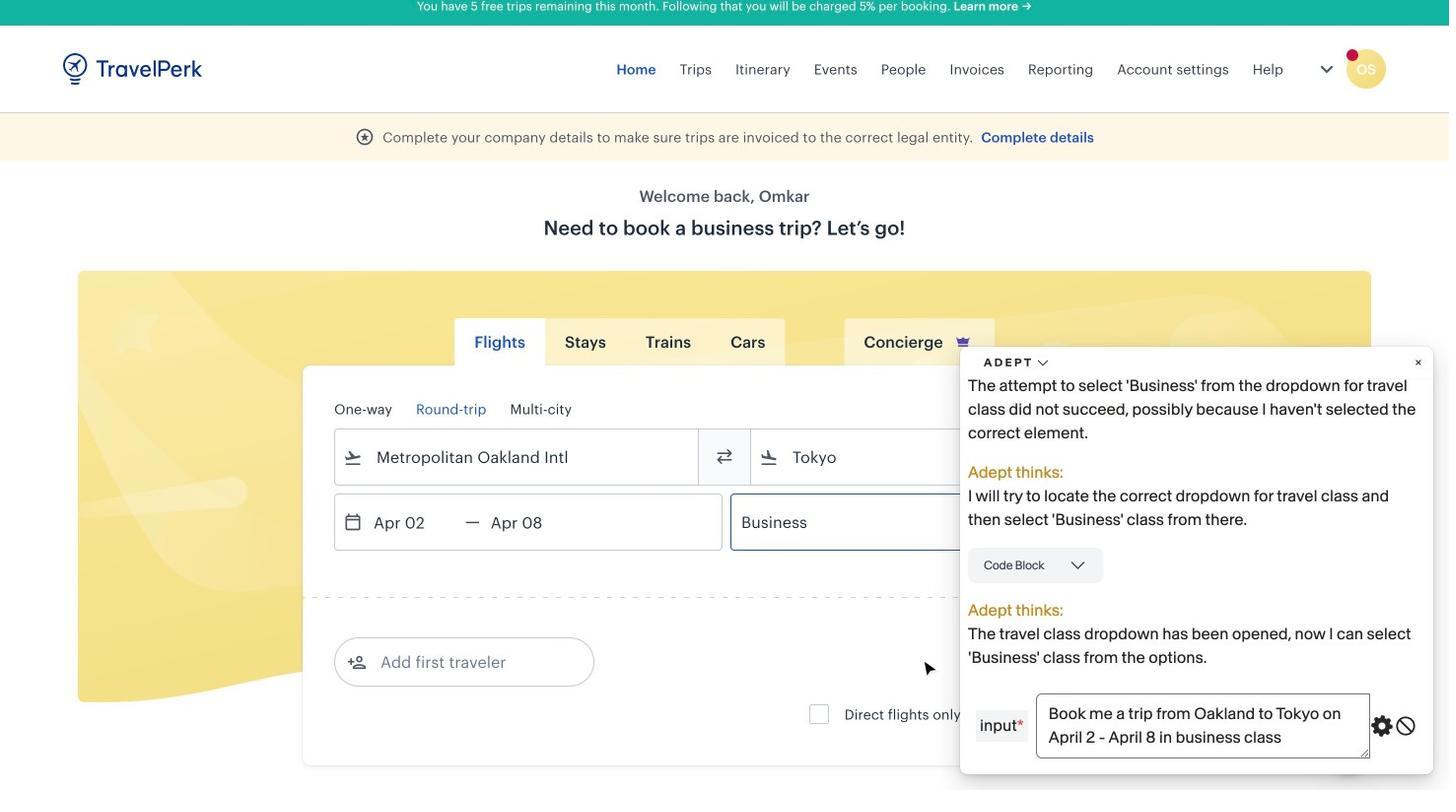 Task type: locate. For each thing, give the bounding box(es) containing it.
Add first traveler search field
[[367, 647, 572, 679]]

To search field
[[779, 442, 1089, 473]]



Task type: describe. For each thing, give the bounding box(es) containing it.
Return text field
[[480, 495, 583, 550]]

From search field
[[363, 442, 673, 473]]

Depart text field
[[363, 495, 466, 550]]



Task type: vqa. For each thing, say whether or not it's contained in the screenshot.
Add first traveler search box
yes



